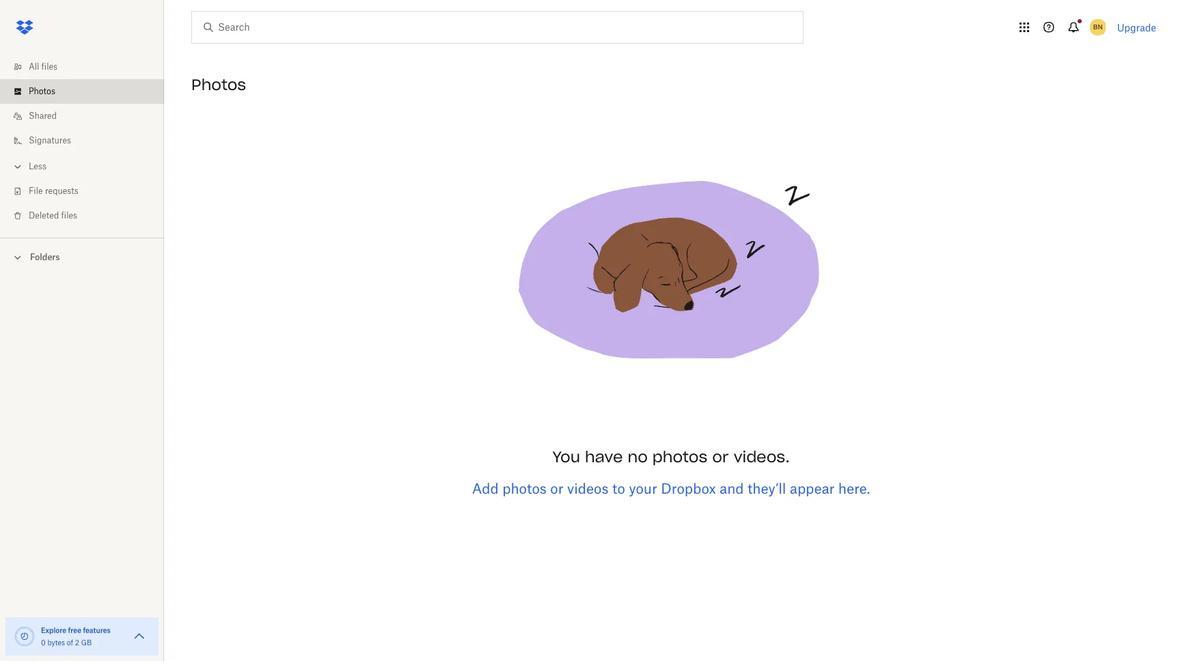 Task type: vqa. For each thing, say whether or not it's contained in the screenshot.
features
yes



Task type: describe. For each thing, give the bounding box(es) containing it.
shared link
[[11, 104, 164, 128]]

appear
[[790, 480, 835, 498]]

add photos or videos to your dropbox and they'll appear here. link
[[472, 480, 870, 498]]

sleeping dog on a purple cushion. image
[[500, 104, 842, 446]]

add photos or videos to your dropbox and they'll appear here.
[[472, 480, 870, 498]]

free
[[68, 627, 81, 635]]

explore free features 0 bytes of 2 gb
[[41, 627, 111, 647]]

less
[[29, 161, 46, 172]]

list containing all files
[[0, 46, 164, 238]]

bytes
[[47, 639, 65, 647]]

deleted files link
[[11, 204, 164, 228]]

photos link
[[11, 79, 164, 104]]

0
[[41, 639, 46, 647]]

1 horizontal spatial photos
[[191, 75, 246, 94]]

upgrade
[[1117, 22, 1156, 33]]

0 horizontal spatial photos
[[502, 480, 547, 498]]

file
[[29, 186, 43, 196]]

bn button
[[1087, 16, 1109, 38]]

videos.
[[734, 448, 790, 467]]

bn
[[1093, 23, 1103, 31]]

quota usage element
[[14, 626, 36, 648]]

folders
[[30, 252, 60, 262]]

requests
[[45, 186, 78, 196]]

signatures
[[29, 135, 71, 146]]

2
[[75, 639, 79, 647]]

photos list item
[[0, 79, 164, 104]]

you have no photos or videos.
[[552, 448, 790, 467]]

deleted files
[[29, 210, 77, 221]]

file requests
[[29, 186, 78, 196]]

1 horizontal spatial photos
[[653, 448, 707, 467]]

and
[[720, 480, 744, 498]]

file requests link
[[11, 179, 164, 204]]

of
[[67, 639, 73, 647]]

videos
[[567, 480, 609, 498]]

all files
[[29, 62, 57, 72]]



Task type: locate. For each thing, give the bounding box(es) containing it.
features
[[83, 627, 111, 635]]

0 vertical spatial or
[[712, 448, 729, 467]]

Search text field
[[218, 20, 775, 35]]

files right 'deleted'
[[61, 210, 77, 221]]

all files link
[[11, 55, 164, 79]]

photos
[[191, 75, 246, 94], [29, 86, 55, 96]]

folders button
[[0, 247, 164, 267]]

files
[[41, 62, 57, 72], [61, 210, 77, 221]]

1 vertical spatial photos
[[502, 480, 547, 498]]

0 horizontal spatial or
[[550, 480, 563, 498]]

dropbox image
[[11, 14, 38, 41]]

here.
[[838, 480, 870, 498]]

files for all files
[[41, 62, 57, 72]]

add
[[472, 480, 499, 498]]

files for deleted files
[[61, 210, 77, 221]]

less image
[[11, 160, 25, 174]]

gb
[[81, 639, 92, 647]]

have
[[585, 448, 623, 467]]

0 vertical spatial files
[[41, 62, 57, 72]]

dropbox
[[661, 480, 716, 498]]

1 horizontal spatial files
[[61, 210, 77, 221]]

1 horizontal spatial or
[[712, 448, 729, 467]]

0 vertical spatial photos
[[653, 448, 707, 467]]

1 vertical spatial or
[[550, 480, 563, 498]]

1 vertical spatial files
[[61, 210, 77, 221]]

0 horizontal spatial photos
[[29, 86, 55, 96]]

signatures link
[[11, 128, 164, 153]]

they'll
[[748, 480, 786, 498]]

files right the all
[[41, 62, 57, 72]]

your
[[629, 480, 657, 498]]

explore
[[41, 627, 66, 635]]

or left videos
[[550, 480, 563, 498]]

photos
[[653, 448, 707, 467], [502, 480, 547, 498]]

list
[[0, 46, 164, 238]]

deleted
[[29, 210, 59, 221]]

all
[[29, 62, 39, 72]]

or
[[712, 448, 729, 467], [550, 480, 563, 498]]

you
[[552, 448, 580, 467]]

upgrade link
[[1117, 22, 1156, 33]]

photos inside list item
[[29, 86, 55, 96]]

0 horizontal spatial files
[[41, 62, 57, 72]]

or up the and
[[712, 448, 729, 467]]

to
[[612, 480, 625, 498]]

photos up dropbox
[[653, 448, 707, 467]]

photos right 'add'
[[502, 480, 547, 498]]

shared
[[29, 111, 57, 121]]

no
[[628, 448, 648, 467]]



